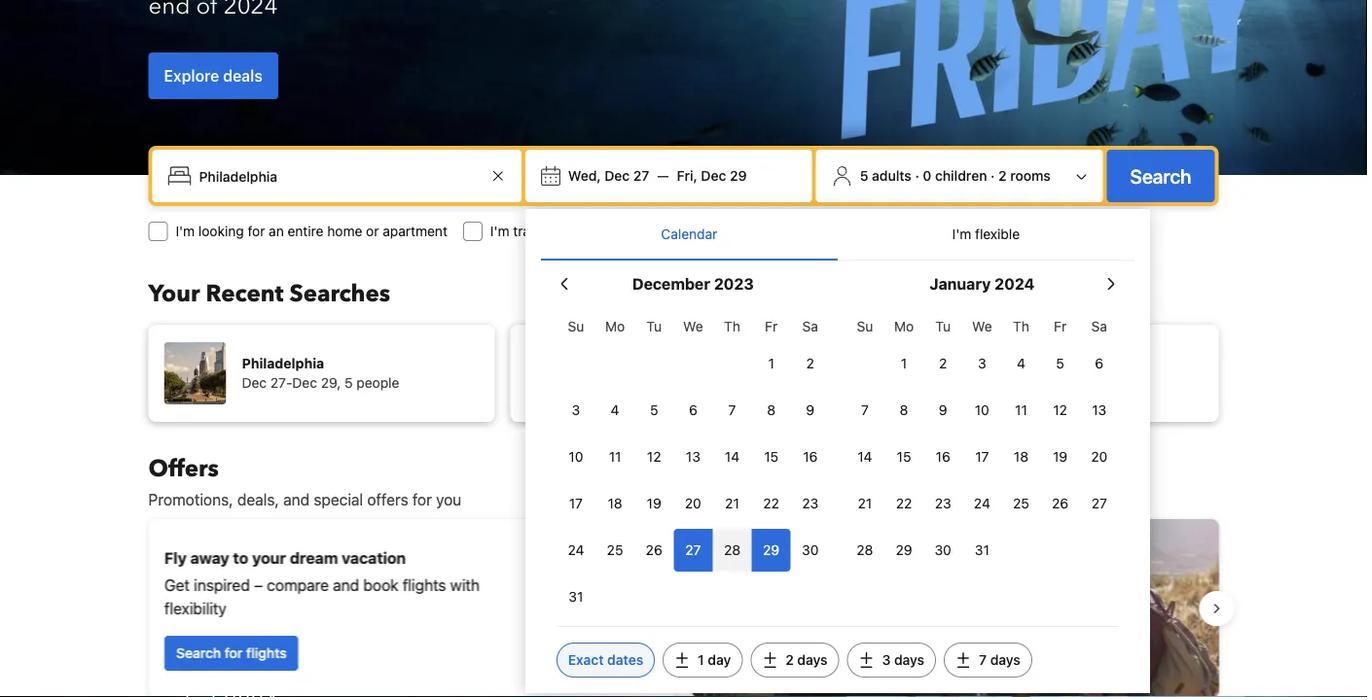 Task type: vqa. For each thing, say whether or not it's contained in the screenshot.
Dec
yes



Task type: locate. For each thing, give the bounding box(es) containing it.
with
[[784, 549, 817, 568], [450, 577, 479, 595]]

0 horizontal spatial looking
[[198, 223, 244, 239]]

2 tu from the left
[[936, 319, 951, 335]]

1 vertical spatial 17
[[569, 496, 583, 512]]

fly away to your dream vacation get inspired – compare and book flights with flexibility
[[164, 549, 479, 619]]

25 right "24 january 2024" option
[[1013, 496, 1030, 512]]

mo up 1 checkbox
[[894, 319, 914, 335]]

29
[[730, 168, 747, 184], [763, 543, 780, 559], [896, 543, 913, 559]]

3 days
[[882, 653, 925, 669]]

17 for 17 december 2023 checkbox
[[569, 496, 583, 512]]

0 horizontal spatial 25
[[607, 543, 623, 559]]

17 inside checkbox
[[569, 496, 583, 512]]

2 horizontal spatial and
[[783, 600, 810, 619]]

explore left deals
[[164, 67, 219, 85]]

2
[[999, 168, 1007, 184], [807, 356, 815, 372], [939, 356, 947, 372], [786, 653, 794, 669]]

19 right 18 january 2024 option
[[1053, 449, 1068, 465]]

13 inside option
[[686, 449, 701, 465]]

0 horizontal spatial mo
[[605, 319, 625, 335]]

30 inside checkbox
[[935, 543, 952, 559]]

0 horizontal spatial 27
[[634, 168, 650, 184]]

21 December 2023 checkbox
[[713, 483, 752, 526]]

23 inside option
[[802, 496, 819, 512]]

destinations
[[860, 577, 946, 595]]

4 left '5 january 2024' option
[[1017, 356, 1026, 372]]

fr
[[765, 319, 778, 335], [1054, 319, 1067, 335]]

11 December 2023 checkbox
[[596, 436, 635, 479]]

2 vertical spatial flights
[[246, 646, 286, 662]]

22 right 21 january 2024 option
[[896, 496, 912, 512]]

su for january
[[857, 319, 873, 335]]

25 December 2023 checkbox
[[596, 529, 635, 572]]

31 inside checkbox
[[975, 543, 990, 559]]

1 mo from the left
[[605, 319, 625, 335]]

2 30 from the left
[[935, 543, 952, 559]]

1 th from the left
[[724, 319, 741, 335]]

exact dates
[[568, 653, 643, 669]]

1 horizontal spatial 19
[[1053, 449, 1068, 465]]

12 inside 12 december 2023 option
[[647, 449, 661, 465]]

flights inside 'fly away to your dream vacation get inspired – compare and book flights with flexibility'
[[402, 577, 446, 595]]

11 January 2024 checkbox
[[1002, 389, 1041, 432]]

1 23 from the left
[[802, 496, 819, 512]]

0 horizontal spatial 30
[[802, 543, 819, 559]]

for left you
[[412, 491, 432, 510]]

explore up worldwide
[[707, 577, 760, 595]]

dec
[[605, 168, 630, 184], [701, 168, 726, 184], [242, 375, 267, 391], [292, 375, 317, 391]]

1 vertical spatial or
[[884, 600, 899, 619]]

10
[[975, 402, 990, 419], [569, 449, 583, 465]]

5 right 4 option
[[650, 402, 658, 419]]

1 vertical spatial 3
[[572, 402, 580, 419]]

1 left day
[[698, 653, 704, 669]]

0 horizontal spatial late
[[750, 646, 778, 662]]

1 vertical spatial 27
[[1092, 496, 1107, 512]]

2 su from the left
[[857, 319, 873, 335]]

29 cell
[[752, 526, 791, 572]]

2 horizontal spatial 29
[[896, 543, 913, 559]]

mo for january
[[894, 319, 914, 335]]

6 December 2023 checkbox
[[674, 389, 713, 432]]

14 inside option
[[858, 449, 873, 465]]

2 inside checkbox
[[807, 356, 815, 372]]

late right find
[[750, 646, 778, 662]]

8 inside "option"
[[900, 402, 909, 419]]

1 vertical spatial 26
[[646, 543, 663, 559]]

1 sa from the left
[[803, 319, 818, 335]]

25 January 2024 checkbox
[[1002, 483, 1041, 526]]

23 right 22 december 2023 option
[[802, 496, 819, 512]]

we down december 2023
[[683, 319, 703, 335]]

1 day
[[698, 653, 731, 669]]

31 January 2024 checkbox
[[963, 529, 1002, 572]]

16 inside checkbox
[[803, 449, 818, 465]]

13 right 12 january 2024 option
[[1092, 402, 1107, 419]]

1 16 from the left
[[803, 449, 818, 465]]

and inside save 15% with late escape deals explore thousands of destinations worldwide and save 15% or more
[[783, 600, 810, 619]]

1 horizontal spatial flights
[[402, 577, 446, 595]]

0 vertical spatial 13
[[1092, 402, 1107, 419]]

29 for 29 checkbox
[[896, 543, 913, 559]]

flights right "calendar"
[[758, 223, 797, 239]]

30
[[802, 543, 819, 559], [935, 543, 952, 559]]

28 left 29 option
[[724, 543, 741, 559]]

of
[[842, 577, 856, 595]]

flights
[[758, 223, 797, 239], [402, 577, 446, 595], [246, 646, 286, 662]]

25 inside 25 option
[[607, 543, 623, 559]]

2 left rooms
[[999, 168, 1007, 184]]

1 inside checkbox
[[901, 356, 907, 372]]

3 inside option
[[572, 402, 580, 419]]

5 adults · 0 children · 2 rooms button
[[824, 158, 1095, 195]]

8 inside checkbox
[[767, 402, 776, 419]]

late
[[821, 549, 854, 568], [750, 646, 778, 662]]

28
[[724, 543, 741, 559], [857, 543, 874, 559]]

7 inside 7 january 2024 checkbox
[[861, 402, 869, 419]]

flights right book
[[402, 577, 446, 595]]

0 horizontal spatial 29
[[730, 168, 747, 184]]

1 we from the left
[[683, 319, 703, 335]]

1 14 from the left
[[725, 449, 740, 465]]

6 inside checkbox
[[1095, 356, 1104, 372]]

mo for december
[[605, 319, 625, 335]]

days for 3 days
[[894, 653, 925, 669]]

0 horizontal spatial 9
[[806, 402, 815, 419]]

fri, dec 29 button
[[669, 159, 755, 194]]

search for search
[[1131, 164, 1192, 187]]

and down thousands
[[783, 600, 810, 619]]

3 for 3 january 2024 checkbox
[[978, 356, 987, 372]]

6 inside option
[[689, 402, 698, 419]]

1 horizontal spatial 30
[[935, 543, 952, 559]]

0 vertical spatial 17
[[976, 449, 989, 465]]

27 left '—'
[[634, 168, 650, 184]]

or right the "home" at the top left of page
[[366, 223, 379, 239]]

december 2023
[[633, 275, 754, 293]]

i'm flexible
[[952, 226, 1020, 242]]

2 January 2024 checkbox
[[924, 343, 963, 385]]

29 for 29 option
[[763, 543, 780, 559]]

4 inside checkbox
[[1017, 356, 1026, 372]]

10 inside checkbox
[[975, 402, 990, 419]]

20 December 2023 checkbox
[[674, 483, 713, 526]]

1 fr from the left
[[765, 319, 778, 335]]

29 January 2024 checkbox
[[885, 529, 924, 572]]

you
[[436, 491, 462, 510]]

27 for the 27 december 2023 option
[[685, 543, 701, 559]]

5 left adults
[[860, 168, 869, 184]]

1 9 from the left
[[806, 402, 815, 419]]

1 horizontal spatial looking
[[688, 223, 734, 239]]

1 30 from the left
[[802, 543, 819, 559]]

search for flights
[[176, 646, 286, 662]]

14 left 15 checkbox
[[858, 449, 873, 465]]

26 inside checkbox
[[1052, 496, 1069, 512]]

14 December 2023 checkbox
[[713, 436, 752, 479]]

2 21 from the left
[[858, 496, 872, 512]]

25 inside 25 "checkbox"
[[1013, 496, 1030, 512]]

1 looking from the left
[[198, 223, 244, 239]]

1 horizontal spatial 24
[[974, 496, 991, 512]]

and left book
[[333, 577, 359, 595]]

21 inside checkbox
[[725, 496, 740, 512]]

0 vertical spatial 20
[[1091, 449, 1108, 465]]

2 9 from the left
[[939, 402, 948, 419]]

offers promotions, deals, and special offers for you
[[148, 453, 462, 510]]

3 January 2024 checkbox
[[963, 343, 1002, 385]]

sa up 6 checkbox
[[1092, 319, 1108, 335]]

23 for 23 december 2023 option
[[802, 496, 819, 512]]

19 December 2023 checkbox
[[635, 483, 674, 526]]

1 left 2 december 2023 checkbox in the right of the page
[[768, 356, 775, 372]]

1 horizontal spatial 18
[[1014, 449, 1029, 465]]

2 15 from the left
[[897, 449, 911, 465]]

7 inside 7 december 2023 checkbox
[[729, 402, 736, 419]]

late up of
[[821, 549, 854, 568]]

3 down destinations
[[882, 653, 891, 669]]

13 for 13 january 2024 checkbox
[[1092, 402, 1107, 419]]

14 right 13 december 2023 option
[[725, 449, 740, 465]]

24 left 25 option at the left of page
[[568, 543, 584, 559]]

30 inside "checkbox"
[[802, 543, 819, 559]]

19 inside option
[[1053, 449, 1068, 465]]

31 inside checkbox
[[569, 589, 583, 605]]

search for flights link
[[164, 637, 298, 672]]

0 horizontal spatial i'm
[[176, 223, 195, 239]]

dates
[[608, 653, 643, 669]]

26 right 25 option at the left of page
[[646, 543, 663, 559]]

th for 2024
[[1013, 319, 1030, 335]]

explore deals
[[164, 67, 263, 85]]

24 inside option
[[974, 496, 991, 512]]

2 vertical spatial and
[[783, 600, 810, 619]]

0 horizontal spatial and
[[283, 491, 310, 510]]

14
[[725, 449, 740, 465], [858, 449, 873, 465]]

1 22 from the left
[[763, 496, 780, 512]]

7
[[729, 402, 736, 419], [861, 402, 869, 419], [979, 653, 987, 669]]

0 vertical spatial 11
[[1015, 402, 1028, 419]]

more
[[903, 600, 939, 619]]

5 inside dropdown button
[[860, 168, 869, 184]]

0 vertical spatial 15%
[[747, 549, 781, 568]]

tab list
[[541, 209, 1135, 262]]

1 horizontal spatial grid
[[846, 308, 1119, 572]]

1 8 from the left
[[767, 402, 776, 419]]

13 right 12 december 2023 option
[[686, 449, 701, 465]]

1 horizontal spatial mo
[[894, 319, 914, 335]]

31 December 2023 checkbox
[[557, 576, 596, 619]]

29 December 2023 checkbox
[[752, 529, 791, 572]]

1
[[768, 356, 775, 372], [901, 356, 907, 372], [698, 653, 704, 669]]

12
[[1053, 402, 1068, 419], [647, 449, 661, 465]]

7 right 6 option
[[729, 402, 736, 419]]

1 vertical spatial with
[[450, 577, 479, 595]]

1 vertical spatial 12
[[647, 449, 661, 465]]

1 vertical spatial explore
[[707, 577, 760, 595]]

2 22 from the left
[[896, 496, 912, 512]]

17 right 16 'option'
[[976, 449, 989, 465]]

5
[[860, 168, 869, 184], [1056, 356, 1065, 372], [345, 375, 353, 391], [650, 402, 658, 419]]

15 January 2024 checkbox
[[885, 436, 924, 479]]

15 for the 15 checkbox
[[764, 449, 779, 465]]

we
[[683, 319, 703, 335], [972, 319, 992, 335]]

19 inside checkbox
[[647, 496, 662, 512]]

deals right the 2 days
[[832, 646, 868, 662]]

2 mo from the left
[[894, 319, 914, 335]]

5 right the 29,
[[345, 375, 353, 391]]

23 inside checkbox
[[935, 496, 952, 512]]

region
[[133, 512, 1235, 698]]

and
[[283, 491, 310, 510], [333, 577, 359, 595], [783, 600, 810, 619]]

new york
[[966, 356, 1029, 372]]

10 for 10 option
[[569, 449, 583, 465]]

29 inside option
[[763, 543, 780, 559]]

8 left the 9 'option'
[[900, 402, 909, 419]]

0 vertical spatial 19
[[1053, 449, 1068, 465]]

york
[[999, 356, 1029, 372]]

· right children
[[991, 168, 995, 184]]

30 up thousands
[[802, 543, 819, 559]]

search inside region
[[176, 646, 221, 662]]

su
[[568, 319, 584, 335], [857, 319, 873, 335]]

8
[[767, 402, 776, 419], [900, 402, 909, 419]]

adults
[[872, 168, 912, 184]]

26 for 26 january 2024 checkbox
[[1052, 496, 1069, 512]]

0 vertical spatial 6
[[1095, 356, 1104, 372]]

15 for 15 checkbox
[[897, 449, 911, 465]]

january
[[930, 275, 991, 293]]

2 days from the left
[[894, 653, 925, 669]]

1 · from the left
[[915, 168, 920, 184]]

29 inside checkbox
[[896, 543, 913, 559]]

wed,
[[568, 168, 601, 184]]

2 December 2023 checkbox
[[791, 343, 830, 385]]

su up 7 january 2024 checkbox
[[857, 319, 873, 335]]

0 vertical spatial 12
[[1053, 402, 1068, 419]]

1 horizontal spatial 16
[[936, 449, 951, 465]]

0 horizontal spatial su
[[568, 319, 584, 335]]

1 grid from the left
[[557, 308, 830, 619]]

4 December 2023 checkbox
[[596, 389, 635, 432]]

find late escape deals
[[719, 646, 868, 662]]

th up 4 january 2024 checkbox
[[1013, 319, 1030, 335]]

31 right 30 january 2024 checkbox
[[975, 543, 990, 559]]

17 inside checkbox
[[976, 449, 989, 465]]

13 January 2024 checkbox
[[1080, 389, 1119, 432]]

for left an
[[248, 223, 265, 239]]

24
[[974, 496, 991, 512], [568, 543, 584, 559]]

for for an
[[248, 223, 265, 239]]

21 for 21 january 2024 option
[[858, 496, 872, 512]]

mo
[[605, 319, 625, 335], [894, 319, 914, 335]]

0 vertical spatial deals
[[916, 549, 958, 568]]

flexible
[[975, 226, 1020, 242]]

18 December 2023 checkbox
[[596, 483, 635, 526]]

26 right 25 "checkbox"
[[1052, 496, 1069, 512]]

15%
[[747, 549, 781, 568], [850, 600, 880, 619]]

escape up destinations
[[857, 549, 912, 568]]

16
[[803, 449, 818, 465], [936, 449, 951, 465]]

children
[[935, 168, 987, 184]]

region containing fly away to your dream vacation
[[133, 512, 1235, 698]]

with up thousands
[[784, 549, 817, 568]]

15% down of
[[850, 600, 880, 619]]

for left work
[[571, 223, 588, 239]]

grid for december
[[557, 308, 830, 619]]

i'm looking for an entire home or apartment
[[176, 223, 448, 239]]

0 vertical spatial 10
[[975, 402, 990, 419]]

16 left 17 january 2024 checkbox
[[936, 449, 951, 465]]

0 horizontal spatial 16
[[803, 449, 818, 465]]

grid
[[557, 308, 830, 619], [846, 308, 1119, 572]]

11 right '10 january 2024' checkbox on the right
[[1015, 402, 1028, 419]]

0 vertical spatial 3
[[978, 356, 987, 372]]

5 January 2024 checkbox
[[1041, 343, 1080, 385]]

1 vertical spatial search
[[176, 646, 221, 662]]

10 inside option
[[569, 449, 583, 465]]

looking for i'm
[[688, 223, 734, 239]]

12 inside 12 january 2024 option
[[1053, 402, 1068, 419]]

1 horizontal spatial with
[[784, 549, 817, 568]]

i'm up your
[[176, 223, 195, 239]]

1 horizontal spatial 29
[[763, 543, 780, 559]]

2 16 from the left
[[936, 449, 951, 465]]

days for 2 days
[[798, 653, 828, 669]]

27
[[634, 168, 650, 184], [1092, 496, 1107, 512], [685, 543, 701, 559]]

for up 2023
[[737, 223, 755, 239]]

dec left the 29,
[[292, 375, 317, 391]]

1 15 from the left
[[764, 449, 779, 465]]

explore
[[164, 67, 219, 85], [707, 577, 760, 595]]

2 28 from the left
[[857, 543, 874, 559]]

13 inside checkbox
[[1092, 402, 1107, 419]]

23 December 2023 checkbox
[[791, 483, 830, 526]]

i'm inside i'm flexible button
[[952, 226, 972, 242]]

27 inside option
[[685, 543, 701, 559]]

0 horizontal spatial 21
[[725, 496, 740, 512]]

30 left 31 checkbox
[[935, 543, 952, 559]]

2 right 1 'option'
[[807, 356, 815, 372]]

2 23 from the left
[[935, 496, 952, 512]]

21 right 20 option
[[725, 496, 740, 512]]

16 inside 'option'
[[936, 449, 951, 465]]

th for 2023
[[724, 319, 741, 335]]

dec left 27-
[[242, 375, 267, 391]]

2 we from the left
[[972, 319, 992, 335]]

i'm left flexible
[[952, 226, 972, 242]]

and inside 'fly away to your dream vacation get inspired – compare and book flights with flexibility'
[[333, 577, 359, 595]]

26 inside option
[[646, 543, 663, 559]]

11
[[1015, 402, 1028, 419], [609, 449, 621, 465]]

1 horizontal spatial 9
[[939, 402, 948, 419]]

25 for 25 "checkbox"
[[1013, 496, 1030, 512]]

deals up destinations
[[916, 549, 958, 568]]

1 su from the left
[[568, 319, 584, 335]]

search inside button
[[1131, 164, 1192, 187]]

9 inside 'option'
[[939, 402, 948, 419]]

14 inside option
[[725, 449, 740, 465]]

–
[[254, 577, 262, 595]]

26 December 2023 checkbox
[[635, 529, 674, 572]]

2 fr from the left
[[1054, 319, 1067, 335]]

looking
[[198, 223, 244, 239], [688, 223, 734, 239]]

1 days from the left
[[798, 653, 828, 669]]

0 horizontal spatial 19
[[647, 496, 662, 512]]

22
[[763, 496, 780, 512], [896, 496, 912, 512]]

2 horizontal spatial 1
[[901, 356, 907, 372]]

fr for 2023
[[765, 319, 778, 335]]

9 left '10 january 2024' checkbox on the right
[[939, 402, 948, 419]]

28 inside option
[[857, 543, 874, 559]]

11 right 10 option
[[609, 449, 621, 465]]

1 vertical spatial 13
[[686, 449, 701, 465]]

1 vertical spatial 4
[[611, 402, 620, 419]]

4 for 4 option
[[611, 402, 620, 419]]

0 horizontal spatial 4
[[611, 402, 620, 419]]

9 right 8 december 2023 checkbox
[[806, 402, 815, 419]]

16 January 2024 checkbox
[[924, 436, 963, 479]]

1 horizontal spatial su
[[857, 319, 873, 335]]

2 vertical spatial 3
[[882, 653, 891, 669]]

or
[[366, 223, 379, 239], [884, 600, 899, 619]]

1 horizontal spatial 27
[[685, 543, 701, 559]]

0 horizontal spatial 12
[[647, 449, 661, 465]]

0 horizontal spatial days
[[798, 653, 828, 669]]

7 right 3 days
[[979, 653, 987, 669]]

28 cell
[[713, 526, 752, 572]]

2 looking from the left
[[688, 223, 734, 239]]

1 horizontal spatial 7
[[861, 402, 869, 419]]

18
[[1014, 449, 1029, 465], [608, 496, 623, 512]]

9 inside 9 december 2023 option
[[806, 402, 815, 419]]

18 inside checkbox
[[608, 496, 623, 512]]

search for search for flights
[[176, 646, 221, 662]]

0 horizontal spatial grid
[[557, 308, 830, 619]]

6 for 6 checkbox
[[1095, 356, 1104, 372]]

find late escape deals link
[[707, 637, 879, 672]]

6 right '5 january 2024' option
[[1095, 356, 1104, 372]]

compare
[[266, 577, 328, 595]]

dec right wed,
[[605, 168, 630, 184]]

15 December 2023 checkbox
[[752, 436, 791, 479]]

1 left 2 option on the right
[[901, 356, 907, 372]]

2 grid from the left
[[846, 308, 1119, 572]]

0 horizontal spatial 17
[[569, 496, 583, 512]]

2 8 from the left
[[900, 402, 909, 419]]

1 vertical spatial 31
[[569, 589, 583, 605]]

0 horizontal spatial 14
[[725, 449, 740, 465]]

21
[[725, 496, 740, 512], [858, 496, 872, 512]]

fr up 1 'option'
[[765, 319, 778, 335]]

20 left 21 december 2023 checkbox on the bottom of page
[[685, 496, 702, 512]]

looking left an
[[198, 223, 244, 239]]

3 inside checkbox
[[978, 356, 987, 372]]

23
[[802, 496, 819, 512], [935, 496, 952, 512]]

fr for 2024
[[1054, 319, 1067, 335]]

0 horizontal spatial ·
[[915, 168, 920, 184]]

flights down – at the left bottom of page
[[246, 646, 286, 662]]

1 horizontal spatial 23
[[935, 496, 952, 512]]

1 horizontal spatial tu
[[936, 319, 951, 335]]

1 horizontal spatial 4
[[1017, 356, 1026, 372]]

17 for 17 january 2024 checkbox
[[976, 449, 989, 465]]

2 sa from the left
[[1092, 319, 1108, 335]]

· left 0
[[915, 168, 920, 184]]

10 December 2023 checkbox
[[557, 436, 596, 479]]

late inside save 15% with late escape deals explore thousands of destinations worldwide and save 15% or more
[[821, 549, 854, 568]]

1 vertical spatial 18
[[608, 496, 623, 512]]

28 left 29 checkbox
[[857, 543, 874, 559]]

2 vertical spatial 27
[[685, 543, 701, 559]]

we for january
[[972, 319, 992, 335]]

1 vertical spatial 15%
[[850, 600, 880, 619]]

27 inside 27 option
[[1092, 496, 1107, 512]]

and right deals,
[[283, 491, 310, 510]]

1 horizontal spatial 1
[[768, 356, 775, 372]]

15 right the 14 december 2023 option
[[764, 449, 779, 465]]

18 right 17 january 2024 checkbox
[[1014, 449, 1029, 465]]

24 inside checkbox
[[568, 543, 584, 559]]

save
[[707, 549, 743, 568]]

we up new
[[972, 319, 992, 335]]

0 vertical spatial and
[[283, 491, 310, 510]]

12 for 12 december 2023 option
[[647, 449, 661, 465]]

looking right 'i'm'
[[688, 223, 734, 239]]

0 horizontal spatial 23
[[802, 496, 819, 512]]

th
[[724, 319, 741, 335], [1013, 319, 1030, 335]]

3 days from the left
[[991, 653, 1021, 669]]

22 for 22 december 2023 option
[[763, 496, 780, 512]]

offers
[[367, 491, 408, 510]]

16 right the 15 checkbox
[[803, 449, 818, 465]]

12 January 2024 checkbox
[[1041, 389, 1080, 432]]

1 horizontal spatial deals
[[916, 549, 958, 568]]

22 right 21 december 2023 checkbox on the bottom of page
[[763, 496, 780, 512]]

9
[[806, 402, 815, 419], [939, 402, 948, 419]]

27 left the "save"
[[685, 543, 701, 559]]

0 horizontal spatial explore
[[164, 67, 219, 85]]

5 right 4 january 2024 checkbox
[[1056, 356, 1065, 372]]

3 left 4 option
[[572, 402, 580, 419]]

and inside the offers promotions, deals, and special offers for you
[[283, 491, 310, 510]]

28 inside checkbox
[[724, 543, 741, 559]]

with right book
[[450, 577, 479, 595]]

27 right 26 january 2024 checkbox
[[1092, 496, 1107, 512]]

for inside search for flights link
[[224, 646, 242, 662]]

6 January 2024 checkbox
[[1080, 343, 1119, 385]]

su up the 3 option
[[568, 319, 584, 335]]

8 for 8 december 2023 checkbox
[[767, 402, 776, 419]]

6
[[1095, 356, 1104, 372], [689, 402, 698, 419]]

th down 2023
[[724, 319, 741, 335]]

tu down december
[[647, 319, 662, 335]]

18 right 17 december 2023 checkbox
[[608, 496, 623, 512]]

1 21 from the left
[[725, 496, 740, 512]]

4 inside option
[[611, 402, 620, 419]]

19
[[1053, 449, 1068, 465], [647, 496, 662, 512]]

31 down 24 checkbox in the left bottom of the page
[[569, 589, 583, 605]]

4 left 5 december 2023 option in the bottom of the page
[[611, 402, 620, 419]]

1 horizontal spatial i'm
[[490, 223, 510, 239]]

1 horizontal spatial 26
[[1052, 496, 1069, 512]]

12 for 12 january 2024 option
[[1053, 402, 1068, 419]]

4
[[1017, 356, 1026, 372], [611, 402, 620, 419]]

15 right the 14 option
[[897, 449, 911, 465]]

0 horizontal spatial search
[[176, 646, 221, 662]]

0 vertical spatial 31
[[975, 543, 990, 559]]

0 vertical spatial 26
[[1052, 496, 1069, 512]]

days for 7 days
[[991, 653, 1021, 669]]

1 vertical spatial 10
[[569, 449, 583, 465]]

sa up 2 december 2023 checkbox in the right of the page
[[803, 319, 818, 335]]

deals,
[[237, 491, 279, 510]]

days
[[798, 653, 828, 669], [894, 653, 925, 669], [991, 653, 1021, 669]]

1 horizontal spatial search
[[1131, 164, 1192, 187]]

7 left 8 "option"
[[861, 402, 869, 419]]

1 inside 'option'
[[768, 356, 775, 372]]

1 vertical spatial flights
[[402, 577, 446, 595]]

1 vertical spatial 20
[[685, 496, 702, 512]]

with inside save 15% with late escape deals explore thousands of destinations worldwide and save 15% or more
[[784, 549, 817, 568]]

2 horizontal spatial 27
[[1092, 496, 1107, 512]]

1 28 from the left
[[724, 543, 741, 559]]

21 left 22 option
[[858, 496, 872, 512]]

20 right the 19 option
[[1091, 449, 1108, 465]]

16 for 16 'option'
[[936, 449, 951, 465]]

thousands
[[764, 577, 838, 595]]

deals inside save 15% with late escape deals explore thousands of destinations worldwide and save 15% or more
[[916, 549, 958, 568]]

21 inside option
[[858, 496, 872, 512]]

24 for 24 checkbox in the left bottom of the page
[[568, 543, 584, 559]]

fr up '5 january 2024' option
[[1054, 319, 1067, 335]]

0 horizontal spatial flights
[[246, 646, 286, 662]]

0 horizontal spatial with
[[450, 577, 479, 595]]

0 horizontal spatial deals
[[832, 646, 868, 662]]

away
[[190, 549, 229, 568]]

1 horizontal spatial 12
[[1053, 402, 1068, 419]]

15% right the "save"
[[747, 549, 781, 568]]

18 inside option
[[1014, 449, 1029, 465]]

0 horizontal spatial 8
[[767, 402, 776, 419]]

0 horizontal spatial 31
[[569, 589, 583, 605]]

0 horizontal spatial 26
[[646, 543, 663, 559]]

1 vertical spatial 25
[[607, 543, 623, 559]]

24 January 2024 checkbox
[[963, 483, 1002, 526]]

i'm for i'm looking for an entire home or apartment
[[176, 223, 195, 239]]

2 14 from the left
[[858, 449, 873, 465]]

2 th from the left
[[1013, 319, 1030, 335]]

for down flexibility
[[224, 646, 242, 662]]

1 tu from the left
[[647, 319, 662, 335]]



Task type: describe. For each thing, give the bounding box(es) containing it.
wed, dec 27 button
[[560, 159, 657, 194]]

tab list containing calendar
[[541, 209, 1135, 262]]

2024
[[995, 275, 1035, 293]]

3 December 2023 checkbox
[[557, 389, 596, 432]]

22 January 2024 checkbox
[[885, 483, 924, 526]]

17 January 2024 checkbox
[[963, 436, 1002, 479]]

29,
[[321, 375, 341, 391]]

people
[[357, 375, 399, 391]]

2 days
[[786, 653, 828, 669]]

7 for 7 january 2024 checkbox
[[861, 402, 869, 419]]

su for december
[[568, 319, 584, 335]]

19 January 2024 checkbox
[[1041, 436, 1080, 479]]

9 January 2024 checkbox
[[924, 389, 963, 432]]

4 for 4 january 2024 checkbox
[[1017, 356, 1026, 372]]

16 for 16 december 2023 checkbox
[[803, 449, 818, 465]]

january 2024
[[930, 275, 1035, 293]]

i'm for i'm traveling for work
[[490, 223, 510, 239]]

21 for 21 december 2023 checkbox on the bottom of page
[[725, 496, 740, 512]]

sa for 2024
[[1092, 319, 1108, 335]]

1 for december 2023
[[768, 356, 775, 372]]

fri,
[[677, 168, 698, 184]]

0 horizontal spatial 11
[[609, 449, 621, 465]]

28 January 2024 checkbox
[[846, 529, 885, 572]]

tu for december
[[647, 319, 662, 335]]

2023
[[714, 275, 754, 293]]

3 for the 3 option
[[572, 402, 580, 419]]

27 December 2023 checkbox
[[674, 529, 713, 572]]

26 for 26 december 2023 option
[[646, 543, 663, 559]]

search button
[[1107, 150, 1215, 202]]

30 January 2024 checkbox
[[924, 529, 963, 572]]

2 inside option
[[939, 356, 947, 372]]

i'm traveling for work
[[490, 223, 622, 239]]

2 horizontal spatial 7
[[979, 653, 987, 669]]

23 January 2024 checkbox
[[924, 483, 963, 526]]

calendar
[[661, 226, 718, 242]]

book
[[363, 577, 398, 595]]

8 December 2023 checkbox
[[752, 389, 791, 432]]

i'm flexible button
[[838, 209, 1135, 260]]

december
[[633, 275, 710, 293]]

24 for "24 january 2024" option
[[974, 496, 991, 512]]

27-
[[270, 375, 292, 391]]

30 December 2023 checkbox
[[791, 529, 830, 572]]

1 horizontal spatial 11
[[1015, 402, 1028, 419]]

philadelphia dec 27-dec 29, 5 people
[[242, 356, 399, 391]]

7 for 7 december 2023 checkbox
[[729, 402, 736, 419]]

28 for 21
[[857, 543, 874, 559]]

philadelphia
[[242, 356, 324, 372]]

i'm
[[665, 223, 684, 239]]

20 January 2024 checkbox
[[1080, 436, 1119, 479]]

dream
[[289, 549, 338, 568]]

save
[[814, 600, 846, 619]]

24 December 2023 checkbox
[[557, 529, 596, 572]]

9 for 9 december 2023 option
[[806, 402, 815, 419]]

5 December 2023 checkbox
[[635, 389, 674, 432]]

1 December 2023 checkbox
[[752, 343, 791, 385]]

your
[[148, 278, 200, 310]]

27 January 2024 checkbox
[[1080, 483, 1119, 526]]

new york link
[[873, 325, 1219, 422]]

group of friends hiking in the mountains on a sunny day image
[[692, 520, 1219, 698]]

tu for january
[[936, 319, 951, 335]]

21 January 2024 checkbox
[[846, 483, 885, 526]]

14 for the 14 option
[[858, 449, 873, 465]]

8 for 8 "option"
[[900, 402, 909, 419]]

dec right fri,
[[701, 168, 726, 184]]

27 cell
[[674, 526, 713, 572]]

0 vertical spatial 27
[[634, 168, 650, 184]]

31 for 31 checkbox
[[975, 543, 990, 559]]

28 for 27
[[724, 543, 741, 559]]

traveling
[[513, 223, 567, 239]]

explore inside save 15% with late escape deals explore thousands of destinations worldwide and save 15% or more
[[707, 577, 760, 595]]

30 for 30 january 2024 checkbox
[[935, 543, 952, 559]]

fly away to your dream vacation image
[[524, 541, 660, 677]]

apartment
[[383, 223, 448, 239]]

with inside 'fly away to your dream vacation get inspired – compare and book flights with flexibility'
[[450, 577, 479, 595]]

0 horizontal spatial 20
[[685, 496, 702, 512]]

fly
[[164, 549, 186, 568]]

inspired
[[193, 577, 250, 595]]

7 December 2023 checkbox
[[713, 389, 752, 432]]

0 vertical spatial or
[[366, 223, 379, 239]]

1 January 2024 checkbox
[[885, 343, 924, 385]]

1 horizontal spatial 15%
[[850, 600, 880, 619]]

escape inside save 15% with late escape deals explore thousands of destinations worldwide and save 15% or more
[[857, 549, 912, 568]]

26 January 2024 checkbox
[[1041, 483, 1080, 526]]

17 December 2023 checkbox
[[557, 483, 596, 526]]

6 for 6 option
[[689, 402, 698, 419]]

your
[[252, 549, 286, 568]]

13 December 2023 checkbox
[[674, 436, 713, 479]]

an
[[269, 223, 284, 239]]

day
[[708, 653, 731, 669]]

exact
[[568, 653, 604, 669]]

14 January 2024 checkbox
[[846, 436, 885, 479]]

your recent searches
[[148, 278, 390, 310]]

calendar button
[[541, 209, 838, 260]]

2 right find
[[786, 653, 794, 669]]

10 January 2024 checkbox
[[963, 389, 1002, 432]]

—
[[657, 168, 669, 184]]

wed, dec 27 — fri, dec 29
[[568, 168, 747, 184]]

12 December 2023 checkbox
[[635, 436, 674, 479]]

22 December 2023 checkbox
[[752, 483, 791, 526]]

0 vertical spatial flights
[[758, 223, 797, 239]]

we for december
[[683, 319, 703, 335]]

1 for january 2024
[[901, 356, 907, 372]]

30 for 30 "checkbox"
[[802, 543, 819, 559]]

for for work
[[571, 223, 588, 239]]

or inside save 15% with late escape deals explore thousands of destinations worldwide and save 15% or more
[[884, 600, 899, 619]]

18 January 2024 checkbox
[[1002, 436, 1041, 479]]

7 January 2024 checkbox
[[846, 389, 885, 432]]

find
[[719, 646, 746, 662]]

get
[[164, 577, 189, 595]]

23 for 23 january 2024 checkbox
[[935, 496, 952, 512]]

sa for 2023
[[803, 319, 818, 335]]

to
[[233, 549, 248, 568]]

5 adults · 0 children · 2 rooms
[[860, 168, 1051, 184]]

Where are you going? field
[[191, 159, 487, 194]]

14 for the 14 december 2023 option
[[725, 449, 740, 465]]

1 vertical spatial escape
[[782, 646, 828, 662]]

rooms
[[1010, 168, 1051, 184]]

searches
[[290, 278, 390, 310]]

i'm looking for flights
[[665, 223, 797, 239]]

27 for 27 option
[[1092, 496, 1107, 512]]

1 horizontal spatial 3
[[882, 653, 891, 669]]

promotions,
[[148, 491, 233, 510]]

recent
[[206, 278, 284, 310]]

18 for 18 december 2023 checkbox
[[608, 496, 623, 512]]

vacation
[[341, 549, 406, 568]]

save 15% with late escape deals explore thousands of destinations worldwide and save 15% or more
[[707, 549, 958, 619]]

deals
[[223, 67, 263, 85]]

10 for '10 january 2024' checkbox on the right
[[975, 402, 990, 419]]

worldwide
[[707, 600, 779, 619]]

16 December 2023 checkbox
[[791, 436, 830, 479]]

for inside the offers promotions, deals, and special offers for you
[[412, 491, 432, 510]]

work
[[592, 223, 622, 239]]

9 for the 9 'option'
[[939, 402, 948, 419]]

explore deals link
[[148, 53, 278, 99]]

7 days
[[979, 653, 1021, 669]]

0 horizontal spatial 1
[[698, 653, 704, 669]]

2 inside dropdown button
[[999, 168, 1007, 184]]

1 vertical spatial late
[[750, 646, 778, 662]]

8 January 2024 checkbox
[[885, 389, 924, 432]]

19 for the 19 option
[[1053, 449, 1068, 465]]

grid for january
[[846, 308, 1119, 572]]

2 · from the left
[[991, 168, 995, 184]]

19 for 19 checkbox
[[647, 496, 662, 512]]

13 for 13 december 2023 option
[[686, 449, 701, 465]]

i'm for i'm flexible
[[952, 226, 972, 242]]

0
[[923, 168, 932, 184]]

22 for 22 option
[[896, 496, 912, 512]]

entire
[[288, 223, 324, 239]]

9 December 2023 checkbox
[[791, 389, 830, 432]]

1 horizontal spatial 20
[[1091, 449, 1108, 465]]

flights inside search for flights link
[[246, 646, 286, 662]]

28 December 2023 checkbox
[[713, 529, 752, 572]]

looking for i'm
[[198, 223, 244, 239]]

special
[[314, 491, 363, 510]]

offers
[[148, 453, 219, 485]]

5 inside the philadelphia dec 27-dec 29, 5 people
[[345, 375, 353, 391]]

18 for 18 january 2024 option
[[1014, 449, 1029, 465]]

4 January 2024 checkbox
[[1002, 343, 1041, 385]]

for for flights
[[737, 223, 755, 239]]

flexibility
[[164, 600, 226, 619]]

25 for 25 option at the left of page
[[607, 543, 623, 559]]

31 for 31 checkbox
[[569, 589, 583, 605]]

new
[[966, 356, 996, 372]]

home
[[327, 223, 362, 239]]



